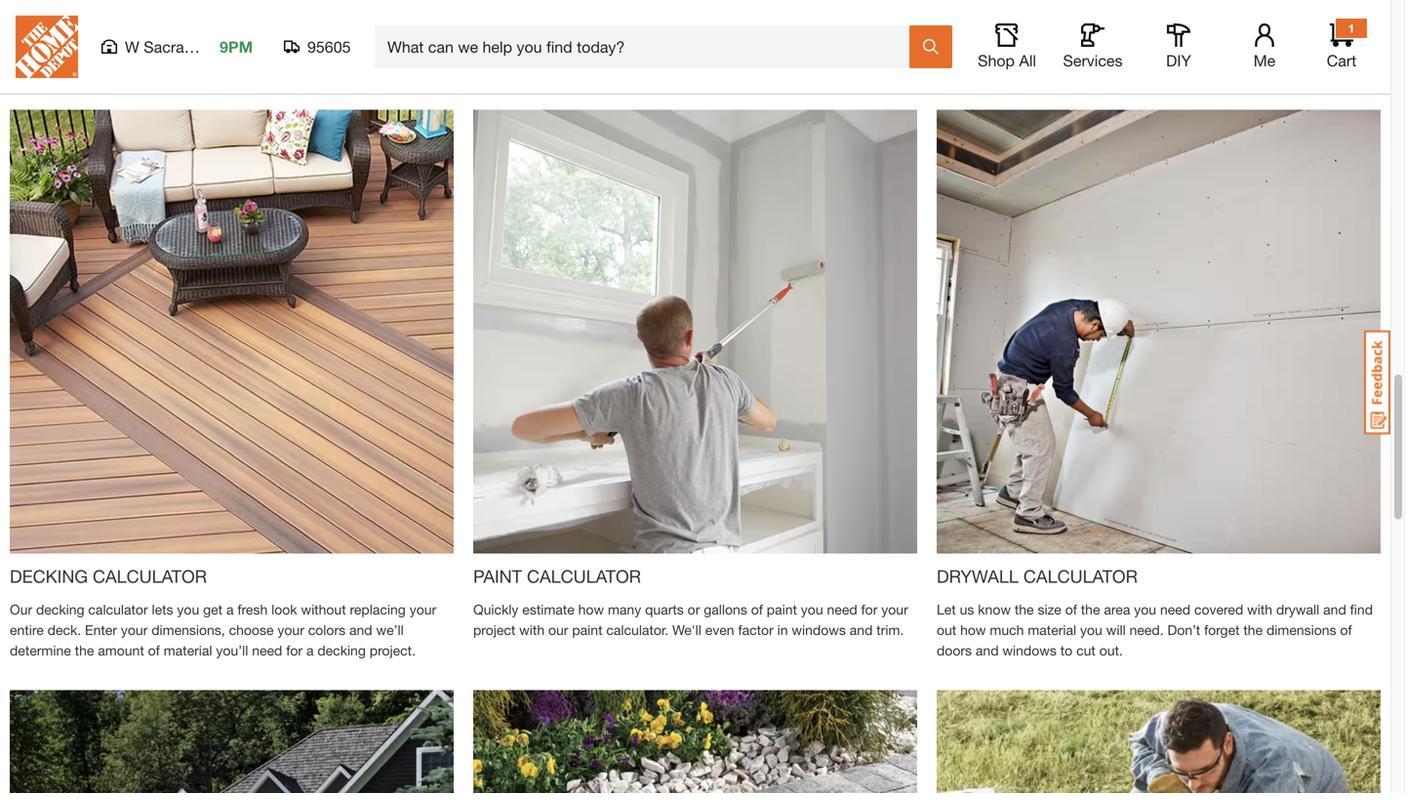 Task type: locate. For each thing, give the bounding box(es) containing it.
enter right the deck.
[[85, 622, 117, 638]]

number down comfortable
[[1310, 21, 1357, 37]]

deck.
[[47, 622, 81, 638]]

both
[[1180, 41, 1207, 58]]

1 horizontal spatial dimensions
[[789, 21, 859, 37]]

calculator inside the our decking calculator lets you get a fresh look without replacing your entire deck. enter your dimensions, choose your colors and we'll determine the amount of material you'll need for a decking project.
[[88, 602, 148, 618]]

1 vertical spatial much
[[990, 622, 1024, 638]]

services
[[1064, 51, 1123, 70]]

cut
[[1077, 643, 1096, 659]]

0 horizontal spatial decking
[[36, 602, 84, 618]]

calculator
[[99, 0, 159, 17], [503, 0, 562, 17], [1132, 21, 1192, 37], [88, 602, 148, 618]]

0 vertical spatial amount
[[1049, 0, 1096, 17]]

3 calculator from the left
[[1024, 566, 1138, 587]]

and down replacing
[[349, 622, 373, 638]]

and down overseed
[[504, 41, 527, 58]]

need inside the our decking calculator lets you get a fresh look without replacing your entire deck. enter your dimensions, choose your colors and we'll determine the amount of material you'll need for a decking project.
[[252, 643, 282, 659]]

1 vertical spatial determine
[[10, 643, 71, 659]]

of down find
[[1341, 622, 1353, 638]]

enter inside the our decking calculator lets you get a fresh look without replacing your entire deck. enter your dimensions, choose your colors and we'll determine the amount of material you'll need for a decking project.
[[85, 622, 117, 638]]

with inside quickly estimate how many quarts or gallons of paint you need for your project with our paint calculator. we'll even factor in windows and trim.
[[520, 622, 545, 638]]

1 vertical spatial out
[[937, 622, 957, 638]]

1 vertical spatial you'll
[[1049, 41, 1081, 58]]

0 horizontal spatial paint
[[572, 622, 603, 638]]

0 horizontal spatial calculator
[[93, 566, 207, 587]]

how up the grass. on the left of page
[[629, 0, 655, 17]]

services button
[[1062, 23, 1125, 70]]

you up cut
[[1081, 622, 1103, 638]]

0 vertical spatial get
[[392, 41, 411, 58]]

and up bags in the right of the page
[[937, 21, 960, 37]]

us down you'll
[[748, 21, 762, 37]]

wallpaper up started. on the left
[[10, 21, 69, 37]]

or inside this calculator estimates how much seed you'll need to plant a beautiful lawn or overseed existing grass. simply give us the dimensions of the area and the type of grass you'd like to grow.
[[506, 21, 518, 37]]

how
[[629, 0, 655, 17], [579, 602, 604, 618], [961, 622, 986, 638]]

1 vertical spatial with
[[520, 622, 545, 638]]

shop
[[978, 51, 1015, 70]]

out.
[[1100, 643, 1123, 659]]

material inside the our decking calculator lets you get a fresh look without replacing your entire deck. enter your dimensions, choose your colors and we'll determine the amount of material you'll need for a decking project.
[[164, 643, 212, 659]]

windows right in
[[792, 622, 846, 638]]

1 calculator from the left
[[93, 566, 207, 587]]

our inside installing the right amount of insulation can help you stay comfortable and save energy. our insulation calculator can determine the number of bags of insulation you'll need based on both square footage and climate.
[[1044, 21, 1066, 37]]

out
[[309, 0, 329, 17], [937, 622, 957, 638]]

calculator up overseed
[[503, 0, 562, 17]]

calculator inside this calculator estimates how much seed you'll need to plant a beautiful lawn or overseed existing grass. simply give us the dimensions of the area and the type of grass you'd like to grow.
[[503, 0, 562, 17]]

with
[[1248, 602, 1273, 618], [520, 622, 545, 638]]

of
[[407, 0, 419, 17], [1099, 0, 1111, 17], [863, 21, 875, 37], [1361, 21, 1372, 37], [83, 41, 95, 58], [584, 41, 596, 58], [971, 41, 983, 58], [751, 602, 763, 618], [1066, 602, 1078, 618], [1341, 622, 1353, 638], [148, 643, 160, 659]]

1 vertical spatial how
[[579, 602, 604, 618]]

0 horizontal spatial you'll
[[102, 21, 134, 37]]

windows
[[792, 622, 846, 638], [1003, 643, 1057, 659]]

0 vertical spatial paint
[[767, 602, 797, 618]]

0 vertical spatial how
[[629, 0, 655, 17]]

you'll inside our wallpaper calculator is an easy way to figure out the number of wallpaper rolls you'll need to cover a single wall or a whole room. enter the number of walls, wall dimensions and coverage amount to get started.
[[102, 21, 134, 37]]

or
[[304, 21, 316, 37], [506, 21, 518, 37], [688, 602, 700, 618]]

get down 'room.'
[[392, 41, 411, 58]]

0 horizontal spatial us
[[748, 21, 762, 37]]

footage
[[1257, 41, 1303, 58]]

and down the single
[[239, 41, 262, 58]]

2 horizontal spatial you'll
[[1049, 41, 1081, 58]]

decking
[[36, 602, 84, 618], [318, 643, 366, 659]]

calculator up w
[[99, 0, 159, 17]]

0 horizontal spatial amount
[[98, 643, 144, 659]]

you up dimensions,
[[177, 602, 199, 618]]

or right lawn
[[506, 21, 518, 37]]

1 horizontal spatial enter
[[410, 21, 442, 37]]

gallons
[[704, 602, 748, 618]]

doors
[[937, 643, 972, 659]]

1 vertical spatial number
[[1310, 21, 1357, 37]]

me
[[1254, 51, 1276, 70]]

climate.
[[937, 62, 985, 78]]

What can we help you find today? search field
[[388, 26, 909, 67]]

existing
[[582, 21, 629, 37]]

to right like
[[699, 41, 711, 58]]

to inside let us know the size of the area you need covered with drywall and find out how much material you will need. don't forget the dimensions of doors and windows to cut out.
[[1061, 643, 1073, 659]]

1 vertical spatial for
[[286, 643, 303, 659]]

area down lawn
[[473, 41, 500, 58]]

area up will
[[1104, 602, 1131, 618]]

0 horizontal spatial determine
[[10, 643, 71, 659]]

our inside our wallpaper calculator is an easy way to figure out the number of wallpaper rolls you'll need to cover a single wall or a whole room. enter the number of walls, wall dimensions and coverage amount to get started.
[[10, 0, 32, 17]]

2 vertical spatial number
[[33, 41, 80, 58]]

1 horizontal spatial or
[[506, 21, 518, 37]]

dimensions down drywall
[[1267, 622, 1337, 638]]

1 vertical spatial area
[[1104, 602, 1131, 618]]

insulation up services
[[1070, 21, 1128, 37]]

can left help
[[1177, 0, 1199, 17]]

and inside quickly estimate how many quarts or gallons of paint you need for your project with our paint calculator. we'll even factor in windows and trim.
[[850, 622, 873, 638]]

0 horizontal spatial get
[[203, 602, 223, 618]]

2 horizontal spatial amount
[[1049, 0, 1096, 17]]

calculator inside our wallpaper calculator is an easy way to figure out the number of wallpaper rolls you'll need to cover a single wall or a whole room. enter the number of walls, wall dimensions and coverage amount to get started.
[[99, 0, 159, 17]]

determine inside the our decking calculator lets you get a fresh look without replacing your entire deck. enter your dimensions, choose your colors and we'll determine the amount of material you'll need for a decking project.
[[10, 643, 71, 659]]

0 horizontal spatial material
[[164, 643, 212, 659]]

our inside the our decking calculator lets you get a fresh look without replacing your entire deck. enter your dimensions, choose your colors and we'll determine the amount of material you'll need for a decking project.
[[10, 602, 32, 618]]

0 horizontal spatial wall
[[137, 41, 161, 58]]

your up trim.
[[882, 602, 909, 618]]

0 vertical spatial area
[[473, 41, 500, 58]]

1 vertical spatial dimensions
[[165, 41, 235, 58]]

number inside installing the right amount of insulation can help you stay comfortable and save energy. our insulation calculator can determine the number of bags of insulation you'll need based on both square footage and climate.
[[1310, 21, 1357, 37]]

this calculator estimates how much seed you'll need to plant a beautiful lawn or overseed existing grass. simply give us the dimensions of the area and the type of grass you'd like to grow. link
[[473, 0, 918, 60]]

in
[[778, 622, 788, 638]]

0 horizontal spatial enter
[[85, 622, 117, 638]]

amount right the right
[[1049, 0, 1096, 17]]

0 vertical spatial wall
[[276, 21, 300, 37]]

0 vertical spatial with
[[1248, 602, 1273, 618]]

how left many
[[579, 602, 604, 618]]

will
[[1107, 622, 1126, 638]]

0 horizontal spatial for
[[286, 643, 303, 659]]

get up dimensions,
[[203, 602, 223, 618]]

1 vertical spatial paint
[[572, 622, 603, 638]]

dimensions inside our wallpaper calculator is an easy way to figure out the number of wallpaper rolls you'll need to cover a single wall or a whole room. enter the number of walls, wall dimensions and coverage amount to get started.
[[165, 41, 235, 58]]

the up whole
[[333, 0, 352, 17]]

2 vertical spatial you'll
[[216, 643, 248, 659]]

1 horizontal spatial number
[[356, 0, 403, 17]]

2 vertical spatial amount
[[98, 643, 144, 659]]

0 vertical spatial windows
[[792, 622, 846, 638]]

to left cut
[[1061, 643, 1073, 659]]

0 horizontal spatial windows
[[792, 622, 846, 638]]

1 vertical spatial decking
[[318, 643, 366, 659]]

you'll up "walls,"
[[102, 21, 134, 37]]

0 vertical spatial decking
[[36, 602, 84, 618]]

0 horizontal spatial with
[[520, 622, 545, 638]]

you'll down choose
[[216, 643, 248, 659]]

size
[[1038, 602, 1062, 618]]

1 vertical spatial get
[[203, 602, 223, 618]]

0 vertical spatial for
[[862, 602, 878, 618]]

0 horizontal spatial out
[[309, 0, 329, 17]]

1 horizontal spatial calculator
[[527, 566, 641, 587]]

and right footage
[[1307, 41, 1330, 58]]

1 horizontal spatial how
[[629, 0, 655, 17]]

dimensions,
[[152, 622, 225, 638]]

drywall calculator
[[937, 566, 1138, 587]]

you inside the our decking calculator lets you get a fresh look without replacing your entire deck. enter your dimensions, choose your colors and we'll determine the amount of material you'll need for a decking project.
[[177, 602, 199, 618]]

our for our decking calculator lets you get a fresh look without replacing your entire deck. enter your dimensions, choose your colors and we'll determine the amount of material you'll need for a decking project.
[[10, 602, 32, 618]]

0 vertical spatial enter
[[410, 21, 442, 37]]

1 horizontal spatial you'll
[[216, 643, 248, 659]]

material down dimensions,
[[164, 643, 212, 659]]

0 horizontal spatial much
[[658, 0, 693, 17]]

walls,
[[99, 41, 134, 58]]

calculator inside installing the right amount of insulation can help you stay comfortable and save energy. our insulation calculator can determine the number of bags of insulation you'll need based on both square footage and climate.
[[1132, 21, 1192, 37]]

1 vertical spatial our
[[1044, 21, 1066, 37]]

1 horizontal spatial windows
[[1003, 643, 1057, 659]]

shop all
[[978, 51, 1037, 70]]

entire
[[10, 622, 44, 638]]

1 horizontal spatial get
[[392, 41, 411, 58]]

choose
[[229, 622, 274, 638]]

2 vertical spatial dimensions
[[1267, 622, 1337, 638]]

an
[[176, 0, 191, 17]]

enter
[[410, 21, 442, 37], [85, 622, 117, 638]]

1 vertical spatial windows
[[1003, 643, 1057, 659]]

decking up the deck.
[[36, 602, 84, 618]]

2 horizontal spatial dimensions
[[1267, 622, 1337, 638]]

our down the right
[[1044, 21, 1066, 37]]

calculator up on
[[1132, 21, 1192, 37]]

our
[[549, 622, 569, 638]]

paint calculator image
[[473, 110, 918, 554]]

calculator up lets
[[93, 566, 207, 587]]

drywall calculator image
[[937, 110, 1381, 554]]

1 horizontal spatial material
[[1028, 622, 1077, 638]]

or up 95605 button
[[304, 21, 316, 37]]

0 vertical spatial us
[[748, 21, 762, 37]]

0 vertical spatial much
[[658, 0, 693, 17]]

enter right 'room.'
[[410, 21, 442, 37]]

even
[[706, 622, 735, 638]]

a right plant
[[850, 0, 857, 17]]

dimensions down the cover
[[165, 41, 235, 58]]

and inside the our decking calculator lets you get a fresh look without replacing your entire deck. enter your dimensions, choose your colors and we'll determine the amount of material you'll need for a decking project.
[[349, 622, 373, 638]]

2 horizontal spatial or
[[688, 602, 700, 618]]

much up simply
[[658, 0, 693, 17]]

material down 'size' at the bottom of the page
[[1028, 622, 1077, 638]]

to up the single
[[255, 0, 268, 17]]

our up entire at the left bottom
[[10, 602, 32, 618]]

need inside let us know the size of the area you need covered with drywall and find out how much material you will need. don't forget the dimensions of doors and windows to cut out.
[[1161, 602, 1191, 618]]

1 horizontal spatial much
[[990, 622, 1024, 638]]

simply
[[674, 21, 715, 37]]

0 vertical spatial determine
[[1222, 21, 1283, 37]]

of inside the our decking calculator lets you get a fresh look without replacing your entire deck. enter your dimensions, choose your colors and we'll determine the amount of material you'll need for a decking project.
[[148, 643, 160, 659]]

1 horizontal spatial determine
[[1222, 21, 1283, 37]]

the down beautiful
[[878, 21, 898, 37]]

the right give
[[766, 21, 785, 37]]

out down let
[[937, 622, 957, 638]]

us inside this calculator estimates how much seed you'll need to plant a beautiful lawn or overseed existing grass. simply give us the dimensions of the area and the type of grass you'd like to grow.
[[748, 21, 762, 37]]

1 horizontal spatial wall
[[276, 21, 300, 37]]

determine inside installing the right amount of insulation can help you stay comfortable and save energy. our insulation calculator can determine the number of bags of insulation you'll need based on both square footage and climate.
[[1222, 21, 1283, 37]]

out inside let us know the size of the area you need covered with drywall and find out how much material you will need. don't forget the dimensions of doors and windows to cut out.
[[937, 622, 957, 638]]

2 horizontal spatial calculator
[[1024, 566, 1138, 587]]

2 horizontal spatial number
[[1310, 21, 1357, 37]]

us right let
[[960, 602, 975, 618]]

dimensions down plant
[[789, 21, 859, 37]]

2 vertical spatial our
[[10, 602, 32, 618]]

of right the type
[[584, 41, 596, 58]]

started.
[[10, 62, 56, 78]]

forget
[[1205, 622, 1240, 638]]

with down estimate
[[520, 622, 545, 638]]

coverage
[[265, 41, 322, 58]]

you up "need."
[[1135, 602, 1157, 618]]

diy button
[[1148, 23, 1210, 70]]

2 vertical spatial how
[[961, 622, 986, 638]]

dimensions
[[789, 21, 859, 37], [165, 41, 235, 58], [1267, 622, 1337, 638]]

much
[[658, 0, 693, 17], [990, 622, 1024, 638]]

you right gallons
[[801, 602, 824, 618]]

wallpaper up rolls
[[36, 0, 95, 17]]

get
[[392, 41, 411, 58], [203, 602, 223, 618]]

cover
[[188, 21, 222, 37]]

grass.
[[633, 21, 670, 37]]

much down know
[[990, 622, 1024, 638]]

installing the right amount of insulation can help you stay comfortable and save energy. our insulation calculator can determine the number of bags of insulation you'll need based on both square footage and climate.
[[937, 0, 1372, 78]]

can down help
[[1196, 21, 1218, 37]]

area
[[473, 41, 500, 58], [1104, 602, 1131, 618]]

your
[[410, 602, 437, 618], [882, 602, 909, 618], [121, 622, 148, 638], [278, 622, 304, 638]]

windows down 'size' at the bottom of the page
[[1003, 643, 1057, 659]]

1 vertical spatial enter
[[85, 622, 117, 638]]

1 vertical spatial us
[[960, 602, 975, 618]]

calculator up estimate
[[527, 566, 641, 587]]

calculator down decking calculator
[[88, 602, 148, 618]]

the
[[333, 0, 352, 17], [995, 0, 1014, 17], [766, 21, 785, 37], [878, 21, 898, 37], [1287, 21, 1306, 37], [10, 41, 29, 58], [530, 41, 550, 58], [1015, 602, 1034, 618], [1081, 602, 1101, 618], [1244, 622, 1263, 638], [75, 643, 94, 659]]

you left stay
[[1233, 0, 1255, 17]]

0 horizontal spatial how
[[579, 602, 604, 618]]

0 vertical spatial you'll
[[102, 21, 134, 37]]

number up started. on the left
[[33, 41, 80, 58]]

paint
[[767, 602, 797, 618], [572, 622, 603, 638]]

0 horizontal spatial dimensions
[[165, 41, 235, 58]]

square
[[1211, 41, 1253, 58]]

the up started. on the left
[[10, 41, 29, 58]]

0 vertical spatial our
[[10, 0, 32, 17]]

wall
[[276, 21, 300, 37], [137, 41, 161, 58]]

0 vertical spatial out
[[309, 0, 329, 17]]

drywall
[[937, 566, 1019, 587]]

determine
[[1222, 21, 1283, 37], [10, 643, 71, 659]]

out inside our wallpaper calculator is an easy way to figure out the number of wallpaper rolls you'll need to cover a single wall or a whole room. enter the number of walls, wall dimensions and coverage amount to get started.
[[309, 0, 329, 17]]

insulation up based
[[1115, 0, 1173, 17]]

get inside our wallpaper calculator is an easy way to figure out the number of wallpaper rolls you'll need to cover a single wall or a whole room. enter the number of walls, wall dimensions and coverage amount to get started.
[[392, 41, 411, 58]]

2 horizontal spatial how
[[961, 622, 986, 638]]

1 vertical spatial amount
[[326, 41, 372, 58]]

decking down 'colors'
[[318, 643, 366, 659]]

and left trim.
[[850, 622, 873, 638]]

0 vertical spatial material
[[1028, 622, 1077, 638]]

1 horizontal spatial for
[[862, 602, 878, 618]]

quarts
[[645, 602, 684, 618]]

1 vertical spatial wall
[[137, 41, 161, 58]]

the down the deck.
[[75, 643, 94, 659]]

paint right our at the left
[[572, 622, 603, 638]]

help
[[1203, 0, 1229, 17]]

1 horizontal spatial amount
[[326, 41, 372, 58]]

0 vertical spatial dimensions
[[789, 21, 859, 37]]

you
[[1233, 0, 1255, 17], [177, 602, 199, 618], [801, 602, 824, 618], [1135, 602, 1157, 618], [1081, 622, 1103, 638]]

easy
[[195, 0, 223, 17]]

1 vertical spatial insulation
[[1070, 21, 1128, 37]]

paint up in
[[767, 602, 797, 618]]

determine down stay
[[1222, 21, 1283, 37]]

1 horizontal spatial decking
[[318, 643, 366, 659]]

1 vertical spatial material
[[164, 643, 212, 659]]

amount down decking calculator
[[98, 643, 144, 659]]

grow.
[[715, 41, 748, 58]]

number up 'room.'
[[356, 0, 403, 17]]

or inside our wallpaper calculator is an easy way to figure out the number of wallpaper rolls you'll need to cover a single wall or a whole room. enter the number of walls, wall dimensions and coverage amount to get started.
[[304, 21, 316, 37]]

0 horizontal spatial or
[[304, 21, 316, 37]]

of down beautiful
[[863, 21, 875, 37]]

need.
[[1130, 622, 1164, 638]]

to up sacramento
[[172, 21, 184, 37]]

need inside this calculator estimates how much seed you'll need to plant a beautiful lawn or overseed existing grass. simply give us the dimensions of the area and the type of grass you'd like to grow.
[[766, 0, 796, 17]]

can
[[1177, 0, 1199, 17], [1196, 21, 1218, 37]]

calculator
[[93, 566, 207, 587], [527, 566, 641, 587], [1024, 566, 1138, 587]]

out right figure
[[309, 0, 329, 17]]

1 horizontal spatial with
[[1248, 602, 1273, 618]]

or up we'll
[[688, 602, 700, 618]]

0 horizontal spatial number
[[33, 41, 80, 58]]

your inside quickly estimate how many quarts or gallons of paint you need for your project with our paint calculator. we'll even factor in windows and trim.
[[882, 602, 909, 618]]

number
[[356, 0, 403, 17], [1310, 21, 1357, 37], [33, 41, 80, 58]]

rolls
[[73, 21, 98, 37]]

you'll inside the our decking calculator lets you get a fresh look without replacing your entire deck. enter your dimensions, choose your colors and we'll determine the amount of material you'll need for a decking project.
[[216, 643, 248, 659]]

windows inside let us know the size of the area you need covered with drywall and find out how much material you will need. don't forget the dimensions of doors and windows to cut out.
[[1003, 643, 1057, 659]]

with left drywall
[[1248, 602, 1273, 618]]

0 horizontal spatial area
[[473, 41, 500, 58]]

2 calculator from the left
[[527, 566, 641, 587]]

of down dimensions,
[[148, 643, 160, 659]]

determine down entire at the left bottom
[[10, 643, 71, 659]]

calculator for paint calculator
[[527, 566, 641, 587]]

1 horizontal spatial area
[[1104, 602, 1131, 618]]

dimensions inside let us know the size of the area you need covered with drywall and find out how much material you will need. don't forget the dimensions of doors and windows to cut out.
[[1267, 622, 1337, 638]]

wall right "walls,"
[[137, 41, 161, 58]]



Task type: describe. For each thing, give the bounding box(es) containing it.
decking calculator image
[[10, 110, 454, 554]]

for inside quickly estimate how many quarts or gallons of paint you need for your project with our paint calculator. we'll even factor in windows and trim.
[[862, 602, 878, 618]]

drywall
[[1277, 602, 1320, 618]]

the up energy.
[[995, 0, 1014, 17]]

a up 95605 button
[[320, 21, 327, 37]]

covered
[[1195, 602, 1244, 618]]

0 vertical spatial wallpaper
[[36, 0, 95, 17]]

fresh
[[238, 602, 268, 618]]

and inside our wallpaper calculator is an easy way to figure out the number of wallpaper rolls you'll need to cover a single wall or a whole room. enter the number of walls, wall dimensions and coverage amount to get started.
[[239, 41, 262, 58]]

us inside let us know the size of the area you need covered with drywall and find out how much material you will need. don't forget the dimensions of doors and windows to cut out.
[[960, 602, 975, 618]]

sacramento
[[144, 38, 229, 56]]

replacing
[[350, 602, 406, 618]]

we'll
[[673, 622, 702, 638]]

of up services button
[[1099, 0, 1111, 17]]

don't
[[1168, 622, 1201, 638]]

1 vertical spatial wallpaper
[[10, 21, 69, 37]]

stay
[[1259, 0, 1284, 17]]

enter inside our wallpaper calculator is an easy way to figure out the number of wallpaper rolls you'll need to cover a single wall or a whole room. enter the number of walls, wall dimensions and coverage amount to get started.
[[410, 21, 442, 37]]

cart 1
[[1327, 21, 1357, 70]]

a left fresh
[[226, 602, 234, 618]]

find
[[1351, 602, 1373, 618]]

how inside this calculator estimates how much seed you'll need to plant a beautiful lawn or overseed existing grass. simply give us the dimensions of the area and the type of grass you'd like to grow.
[[629, 0, 655, 17]]

2 vertical spatial insulation
[[987, 41, 1045, 58]]

1 vertical spatial can
[[1196, 21, 1218, 37]]

the inside the our decking calculator lets you get a fresh look without replacing your entire deck. enter your dimensions, choose your colors and we'll determine the amount of material you'll need for a decking project.
[[75, 643, 94, 659]]

with inside let us know the size of the area you need covered with drywall and find out how much material you will need. don't forget the dimensions of doors and windows to cut out.
[[1248, 602, 1273, 618]]

let us know the size of the area you need covered with drywall and find out how much material you will need. don't forget the dimensions of doors and windows to cut out.
[[937, 602, 1373, 659]]

the home depot logo image
[[16, 16, 78, 78]]

paint
[[473, 566, 522, 587]]

or inside quickly estimate how many quarts or gallons of paint you need for your project with our paint calculator. we'll even factor in windows and trim.
[[688, 602, 700, 618]]

save
[[964, 21, 992, 37]]

need inside quickly estimate how many quarts or gallons of paint you need for your project with our paint calculator. we'll even factor in windows and trim.
[[827, 602, 858, 618]]

quickly estimate how many quarts or gallons of paint you need for your project with our paint calculator. we'll even factor in windows and trim.
[[473, 602, 909, 638]]

area inside this calculator estimates how much seed you'll need to plant a beautiful lawn or overseed existing grass. simply give us the dimensions of the area and the type of grass you'd like to grow.
[[473, 41, 500, 58]]

decking calculator
[[10, 566, 207, 587]]

this
[[473, 0, 499, 17]]

diy
[[1167, 51, 1192, 70]]

need inside installing the right amount of insulation can help you stay comfortable and save energy. our insulation calculator can determine the number of bags of insulation you'll need based on both square footage and climate.
[[1085, 41, 1115, 58]]

paint calculator
[[473, 566, 641, 587]]

of down save
[[971, 41, 983, 58]]

of right 1
[[1361, 21, 1372, 37]]

factor
[[738, 622, 774, 638]]

energy.
[[996, 21, 1040, 37]]

clayton graystone image
[[473, 691, 918, 794]]

dimensions inside this calculator estimates how much seed you'll need to plant a beautiful lawn or overseed existing grass. simply give us the dimensions of the area and the type of grass you'd like to grow.
[[789, 21, 859, 37]]

the left 'size' at the bottom of the page
[[1015, 602, 1034, 618]]

look
[[272, 602, 297, 618]]

the right forget
[[1244, 622, 1263, 638]]

quickly
[[473, 602, 519, 618]]

project
[[473, 622, 516, 638]]

the up footage
[[1287, 21, 1306, 37]]

of down rolls
[[83, 41, 95, 58]]

shop all button
[[976, 23, 1039, 70]]

material inside let us know the size of the area you need covered with drywall and find out how much material you will need. don't forget the dimensions of doors and windows to cut out.
[[1028, 622, 1077, 638]]

figure
[[271, 0, 306, 17]]

whole
[[331, 21, 367, 37]]

our wallpaper calculator is an easy way to figure out the number of wallpaper rolls you'll need to cover a single wall or a whole room. enter the number of walls, wall dimensions and coverage amount to get started. link
[[10, 0, 454, 81]]

calculator.
[[607, 622, 669, 638]]

you'll
[[730, 0, 762, 17]]

1 horizontal spatial paint
[[767, 602, 797, 618]]

installing the right amount of insulation can help you stay comfortable and save energy. our insulation calculator can determine the number of bags of insulation you'll need based on both square footage and climate. link
[[937, 0, 1381, 81]]

on
[[1160, 41, 1176, 58]]

based
[[1119, 41, 1157, 58]]

and left find
[[1324, 602, 1347, 618]]

amount inside installing the right amount of insulation can help you stay comfortable and save energy. our insulation calculator can determine the number of bags of insulation you'll need based on both square footage and climate.
[[1049, 0, 1096, 17]]

all
[[1020, 51, 1037, 70]]

room.
[[371, 21, 406, 37]]

to left plant
[[800, 0, 812, 17]]

w
[[125, 38, 139, 56]]

windows inside quickly estimate how many quarts or gallons of paint you need for your project with our paint calculator. we'll even factor in windows and trim.
[[792, 622, 846, 638]]

this calculator estimates how much seed you'll need to plant a beautiful lawn or overseed existing grass. simply give us the dimensions of the area and the type of grass you'd like to grow.
[[473, 0, 914, 58]]

of inside quickly estimate how many quarts or gallons of paint you need for your project with our paint calculator. we'll even factor in windows and trim.
[[751, 602, 763, 618]]

amount inside our wallpaper calculator is an easy way to figure out the number of wallpaper rolls you'll need to cover a single wall or a whole room. enter the number of walls, wall dimensions and coverage amount to get started.
[[326, 41, 372, 58]]

plant
[[816, 0, 846, 17]]

your down look
[[278, 622, 304, 638]]

our for our wallpaper calculator is an easy way to figure out the number of wallpaper rolls you'll need to cover a single wall or a whole room. enter the number of walls, wall dimensions and coverage amount to get started.
[[10, 0, 32, 17]]

9pm
[[220, 38, 253, 56]]

w sacramento 9pm
[[125, 38, 253, 56]]

you'll inside installing the right amount of insulation can help you stay comfortable and save energy. our insulation calculator can determine the number of bags of insulation you'll need based on both square footage and climate.
[[1049, 41, 1081, 58]]

your right replacing
[[410, 602, 437, 618]]

me button
[[1234, 23, 1296, 70]]

a down 'colors'
[[306, 643, 314, 659]]

installing
[[937, 0, 991, 17]]

how inside quickly estimate how many quarts or gallons of paint you need for your project with our paint calculator. we'll even factor in windows and trim.
[[579, 602, 604, 618]]

for inside the our decking calculator lets you get a fresh look without replacing your entire deck. enter your dimensions, choose your colors and we'll determine the amount of material you'll need for a decking project.
[[286, 643, 303, 659]]

project.
[[370, 643, 416, 659]]

single
[[237, 21, 272, 37]]

how inside let us know the size of the area you need covered with drywall and find out how much material you will need. don't forget the dimensions of doors and windows to cut out.
[[961, 622, 986, 638]]

a up '9pm'
[[225, 21, 233, 37]]

lawn
[[473, 21, 502, 37]]

0 vertical spatial insulation
[[1115, 0, 1173, 17]]

your left dimensions,
[[121, 622, 148, 638]]

the right 'size' at the bottom of the page
[[1081, 602, 1101, 618]]

feedback link image
[[1365, 330, 1391, 435]]

estimate
[[523, 602, 575, 618]]

cart
[[1327, 51, 1357, 70]]

the down overseed
[[530, 41, 550, 58]]

you inside quickly estimate how many quarts or gallons of paint you need for your project with our paint calculator. we'll even factor in windows and trim.
[[801, 602, 824, 618]]

right
[[1018, 0, 1045, 17]]

and right doors
[[976, 643, 999, 659]]

need inside our wallpaper calculator is an easy way to figure out the number of wallpaper rolls you'll need to cover a single wall or a whole room. enter the number of walls, wall dimensions and coverage amount to get started.
[[138, 21, 168, 37]]

like
[[675, 41, 695, 58]]

get inside the our decking calculator lets you get a fresh look without replacing your entire deck. enter your dimensions, choose your colors and we'll determine the amount of material you'll need for a decking project.
[[203, 602, 223, 618]]

calculator for drywall calculator
[[1024, 566, 1138, 587]]

of left this in the left top of the page
[[407, 0, 419, 17]]

comfortable
[[1288, 0, 1362, 17]]

colors
[[308, 622, 346, 638]]

area inside let us know the size of the area you need covered with drywall and find out how much material you will need. don't forget the dimensions of doors and windows to cut out.
[[1104, 602, 1131, 618]]

is
[[163, 0, 172, 17]]

to down 'room.'
[[376, 41, 388, 58]]

our wallpaper calculator is an easy way to figure out the number of wallpaper rolls you'll need to cover a single wall or a whole room. enter the number of walls, wall dimensions and coverage amount to get started.
[[10, 0, 442, 78]]

beautiful
[[861, 0, 914, 17]]

bags
[[937, 41, 967, 58]]

give
[[719, 21, 744, 37]]

our decking calculator lets you get a fresh look without replacing your entire deck. enter your dimensions, choose your colors and we'll determine the amount of material you'll need for a decking project.
[[10, 602, 437, 659]]

95605
[[307, 38, 351, 56]]

concrete calculator image
[[937, 691, 1381, 794]]

0 vertical spatial number
[[356, 0, 403, 17]]

without
[[301, 602, 346, 618]]

much inside this calculator estimates how much seed you'll need to plant a beautiful lawn or overseed existing grass. simply give us the dimensions of the area and the type of grass you'd like to grow.
[[658, 0, 693, 17]]

fencing calculator image
[[10, 691, 454, 794]]

amount inside the our decking calculator lets you get a fresh look without replacing your entire deck. enter your dimensions, choose your colors and we'll determine the amount of material you'll need for a decking project.
[[98, 643, 144, 659]]

grass
[[600, 41, 633, 58]]

type
[[553, 41, 580, 58]]

know
[[978, 602, 1011, 618]]

of right 'size' at the bottom of the page
[[1066, 602, 1078, 618]]

you inside installing the right amount of insulation can help you stay comfortable and save energy. our insulation calculator can determine the number of bags of insulation you'll need based on both square footage and climate.
[[1233, 0, 1255, 17]]

a inside this calculator estimates how much seed you'll need to plant a beautiful lawn or overseed existing grass. simply give us the dimensions of the area and the type of grass you'd like to grow.
[[850, 0, 857, 17]]

we'll
[[376, 622, 404, 638]]

much inside let us know the size of the area you need covered with drywall and find out how much material you will need. don't forget the dimensions of doors and windows to cut out.
[[990, 622, 1024, 638]]

0 vertical spatial can
[[1177, 0, 1199, 17]]

let
[[937, 602, 956, 618]]

lets
[[152, 602, 173, 618]]

many
[[608, 602, 642, 618]]

estimates
[[566, 0, 625, 17]]

and inside this calculator estimates how much seed you'll need to plant a beautiful lawn or overseed existing grass. simply give us the dimensions of the area and the type of grass you'd like to grow.
[[504, 41, 527, 58]]

95605 button
[[284, 37, 351, 57]]

calculator for decking calculator
[[93, 566, 207, 587]]



Task type: vqa. For each thing, say whether or not it's contained in the screenshot.
the top Ad
no



